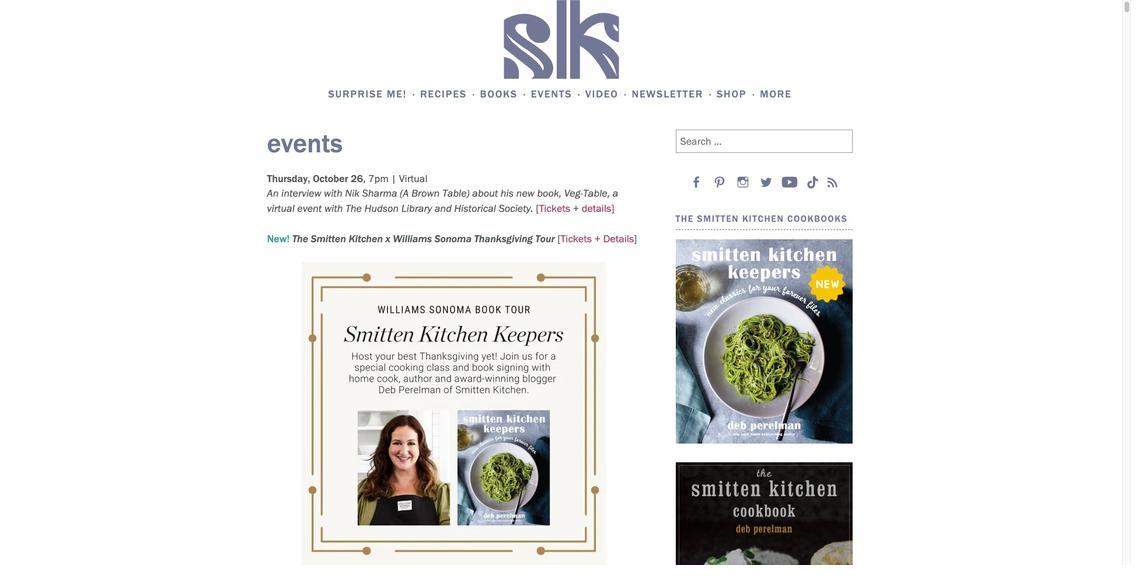 Task type: locate. For each thing, give the bounding box(es) containing it.
1 vertical spatial with
[[325, 202, 343, 215]]

events
[[531, 88, 572, 100], [267, 127, 343, 160]]

0 vertical spatial events
[[531, 88, 572, 100]]

the smitten kitchen cookbooks image
[[676, 239, 853, 444]]

book,
[[537, 187, 562, 200]]

1 horizontal spatial events
[[531, 88, 572, 100]]

None search field
[[55, 28, 1034, 64]]

kitchen
[[349, 232, 383, 245]]

1 horizontal spatial +
[[595, 232, 601, 245]]

an
[[267, 187, 279, 200]]

tickets
[[539, 202, 571, 215], [561, 232, 592, 245]]

sharma
[[362, 187, 397, 200]]

with down october
[[324, 187, 343, 200]]

tickets down book,
[[539, 202, 571, 215]]

1 horizontal spatial [
[[558, 232, 561, 245]]

instagram image
[[735, 174, 752, 191]]

table)
[[443, 187, 470, 200]]

tour
[[536, 232, 555, 245]]

1 horizontal spatial the
[[346, 202, 362, 215]]

1 vertical spatial [
[[558, 232, 561, 245]]

7pm
[[369, 172, 389, 185]]

event
[[297, 202, 322, 215]]

]
[[634, 232, 638, 245]]

events link
[[531, 87, 583, 102]]

about
[[473, 187, 498, 200]]

recipes link
[[420, 87, 478, 102]]

with right event
[[325, 202, 343, 215]]

events inside "link"
[[531, 88, 572, 100]]

2 with from the top
[[325, 202, 343, 215]]

events up thursday,
[[267, 127, 343, 160]]

cookbooks
[[788, 213, 848, 224]]

+ down 'veg-'
[[573, 202, 579, 215]]

historical
[[455, 202, 496, 215]]

his
[[501, 187, 514, 200]]

williams
[[393, 232, 432, 245]]

the right "new!"
[[292, 232, 308, 245]]

+ left details
[[595, 232, 601, 245]]

interview
[[281, 187, 322, 200]]

kitchen
[[743, 213, 785, 224]]

None search field
[[676, 120, 853, 153]]

0 horizontal spatial events
[[267, 127, 343, 160]]

the down nik
[[346, 202, 362, 215]]

1 with from the top
[[324, 187, 343, 200]]

0 vertical spatial with
[[324, 187, 343, 200]]

x
[[386, 232, 391, 245]]

hudson
[[365, 202, 399, 215]]

the
[[346, 202, 362, 215], [292, 232, 308, 245]]

with
[[324, 187, 343, 200], [325, 202, 343, 215]]

new
[[517, 187, 535, 200]]

me!
[[387, 88, 407, 100]]

the hudson library and historical society. [ tickets + details]
[[346, 202, 615, 215]]

tickets + details] link
[[539, 202, 615, 215]]

newsletter link
[[632, 87, 714, 102]]

0 vertical spatial tickets
[[539, 202, 571, 215]]

0 horizontal spatial +
[[573, 202, 579, 215]]

table,
[[583, 187, 610, 200]]

society.
[[499, 202, 534, 215]]

26
[[351, 172, 363, 185]]

tickets + details link
[[561, 232, 634, 245]]

youtube image
[[782, 174, 798, 191]]

1 vertical spatial the
[[292, 232, 308, 245]]

a
[[613, 187, 619, 200]]

0 vertical spatial [
[[536, 202, 539, 215]]

+
[[573, 202, 579, 215], [595, 232, 601, 245]]

1 vertical spatial tickets
[[561, 232, 592, 245]]

smitten
[[311, 232, 346, 245]]

feed image
[[825, 174, 841, 191]]

[
[[536, 202, 539, 215], [558, 232, 561, 245]]

0 vertical spatial +
[[573, 202, 579, 215]]

0 vertical spatial the
[[346, 202, 362, 215]]

nik
[[345, 187, 360, 200]]

smitten
[[698, 213, 740, 224]]

surprise me! link
[[328, 87, 418, 102]]

|
[[391, 172, 397, 185]]

[ right tour
[[558, 232, 561, 245]]

[ down book,
[[536, 202, 539, 215]]

tiktok image
[[807, 177, 819, 189]]

surprise
[[328, 88, 383, 100]]

books link
[[480, 87, 529, 102]]

1 vertical spatial +
[[595, 232, 601, 245]]

tickets down tickets + details] link
[[561, 232, 592, 245]]

video
[[586, 88, 619, 100]]

more
[[760, 88, 792, 100]]

thursday, october 26 , 7pm | virtual an interview with nik sharma (a brown table) about his new book, veg-table, a virtual event with
[[267, 172, 619, 215]]

and
[[435, 202, 452, 215]]

0 horizontal spatial [
[[536, 202, 539, 215]]

1 vertical spatial events
[[267, 127, 343, 160]]

the
[[676, 213, 694, 224]]

events right books link
[[531, 88, 572, 100]]



Task type: describe. For each thing, give the bounding box(es) containing it.
shop link
[[717, 87, 758, 102]]

facebook image
[[688, 174, 705, 191]]

more link
[[760, 87, 795, 102]]

thursday,
[[267, 172, 310, 185]]

(a
[[400, 187, 409, 200]]

sonoma
[[435, 232, 472, 245]]

Search … search field
[[676, 130, 853, 153]]

details]
[[582, 202, 615, 215]]

new! the smitten kitchen x williams sonoma thanksgiving tour [ tickets + details ]
[[267, 232, 638, 245]]

the smitten kitchen cookbooks
[[676, 213, 848, 224]]

newsletter
[[632, 88, 704, 100]]

twitter image
[[759, 174, 775, 191]]

virtual
[[399, 172, 428, 185]]

pinterest image
[[712, 174, 728, 191]]

,
[[363, 172, 366, 185]]

0 horizontal spatial the
[[292, 232, 308, 245]]

library
[[402, 202, 432, 215]]

recipes
[[420, 88, 467, 100]]

details
[[604, 232, 634, 245]]

books
[[480, 88, 518, 100]]

shop
[[717, 88, 747, 100]]

brown
[[412, 187, 440, 200]]

thanksgiving
[[474, 232, 533, 245]]

video link
[[586, 87, 629, 102]]

new!
[[267, 232, 290, 245]]

virtual
[[267, 202, 295, 215]]

surprise me!
[[328, 88, 407, 100]]

october
[[313, 172, 348, 185]]

veg-
[[564, 187, 583, 200]]

the smitten kitchen cookbooks section
[[657, 120, 853, 565]]



Task type: vqa. For each thing, say whether or not it's contained in the screenshot.
in
no



